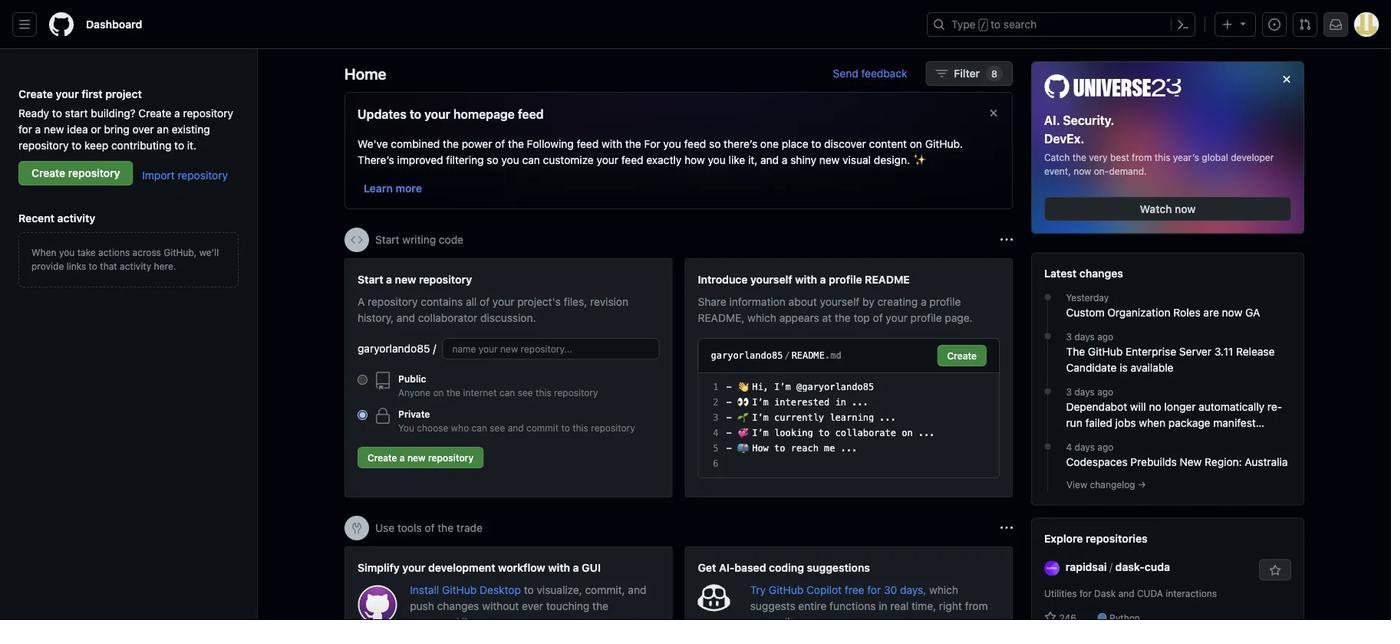 Task type: locate. For each thing, give the bounding box(es) containing it.
new inside create your first project ready to start building? create a repository for a new idea or bring over an existing repository to keep contributing to it.
[[44, 123, 64, 135]]

codespaces prebuilds new region: australia link
[[1066, 455, 1291, 471]]

now
[[1073, 166, 1091, 177], [1175, 203, 1196, 215], [1222, 307, 1242, 319]]

dot fill image down dot fill image
[[1042, 441, 1054, 453]]

feed up following
[[518, 107, 544, 122]]

0 horizontal spatial this
[[536, 387, 551, 398]]

changes up yesterday
[[1079, 267, 1123, 280]]

dot fill image for the github enterprise server 3.11 release candidate is available
[[1042, 330, 1054, 343]]

/ left dask-
[[1110, 561, 1113, 574]]

0 vertical spatial on
[[910, 137, 922, 150]]

1 vertical spatial this
[[536, 387, 551, 398]]

new down you at the bottom left of the page
[[407, 453, 426, 463]]

now inside yesterday custom organization roles are now ga
[[1222, 307, 1242, 319]]

2 vertical spatial changes
[[437, 600, 479, 613]]

x image
[[987, 107, 1000, 119]]

1 horizontal spatial this
[[573, 423, 588, 433]]

/ right type
[[980, 20, 986, 31]]

2 horizontal spatial github
[[1088, 346, 1123, 358]]

days for codespaces
[[1075, 442, 1095, 453]]

2 dot fill image from the top
[[1042, 330, 1054, 343]]

days up the
[[1074, 332, 1095, 343]]

garyorlando85 inside create a new repository element
[[358, 343, 430, 355]]

now left on-
[[1073, 166, 1091, 177]]

with left for
[[602, 137, 622, 150]]

real
[[890, 600, 909, 613]]

1 vertical spatial why am i seeing this? image
[[1000, 522, 1013, 535]]

repository right commit
[[591, 423, 635, 433]]

your down suggests at the bottom right of the page
[[750, 616, 772, 621]]

one
[[760, 137, 779, 150]]

building?
[[91, 107, 136, 119]]

you left like
[[708, 153, 726, 166]]

5 - from the top
[[726, 443, 732, 454]]

repository inside button
[[428, 453, 474, 463]]

your up discussion.
[[493, 295, 514, 308]]

plus image
[[1221, 18, 1234, 31]]

0 horizontal spatial yourself
[[750, 273, 792, 286]]

introduce yourself with a profile readme
[[698, 273, 910, 286]]

ago inside 3 days ago dependabot will no longer automatically re- run failed jobs when package manifest changes
[[1097, 387, 1113, 398]]

install
[[410, 584, 439, 597]]

star image
[[1044, 612, 1056, 621]]

1 vertical spatial 4
[[1066, 442, 1072, 453]]

feed left exactly
[[621, 153, 643, 166]]

filtering
[[446, 153, 484, 166]]

now left ga
[[1222, 307, 1242, 319]]

2 horizontal spatial can
[[522, 153, 540, 166]]

new inside create a new repository button
[[407, 453, 426, 463]]

repository up commit
[[554, 387, 598, 398]]

entire
[[798, 600, 827, 613]]

2 vertical spatial 3
[[713, 413, 719, 424]]

dot fill image
[[1042, 291, 1054, 304], [1042, 330, 1054, 343], [1042, 441, 1054, 453]]

with up about
[[795, 273, 817, 286]]

0 vertical spatial see
[[518, 387, 533, 398]]

from inside which suggests entire functions in real time, right from your editor.
[[965, 600, 988, 613]]

0 horizontal spatial for
[[18, 123, 32, 135]]

0 horizontal spatial now
[[1073, 166, 1091, 177]]

1 vertical spatial readme
[[792, 351, 825, 361]]

readme up creating
[[865, 273, 910, 286]]

in left real
[[879, 600, 887, 613]]

cuda
[[1145, 561, 1170, 574]]

activity inside when you take actions across github, we'll provide links to that activity here.
[[120, 261, 151, 272]]

based
[[735, 562, 766, 574]]

to inside the we've combined the power of the following feed with the for you feed so there's one place to discover content on github. there's improved filtering so you can customize your feed exactly how you like it, and a shiny new visual design. ✨
[[811, 137, 821, 150]]

or
[[91, 123, 101, 135]]

with up visualize, at the left bottom of page
[[548, 562, 570, 574]]

/ inside create a new repository element
[[433, 343, 436, 355]]

...
[[852, 397, 868, 408], [880, 413, 896, 424], [918, 428, 935, 439], [841, 443, 857, 454]]

yourself
[[750, 273, 792, 286], [820, 295, 860, 308]]

start for start writing code
[[375, 234, 399, 246]]

1 vertical spatial with
[[795, 273, 817, 286]]

/ for garyorlando85 / readme .md
[[784, 351, 790, 361]]

dot fill image up dot fill image
[[1042, 330, 1054, 343]]

0 horizontal spatial see
[[490, 423, 505, 433]]

3 inside 3 days ago dependabot will no longer automatically re- run failed jobs when package manifest changes
[[1066, 387, 1072, 398]]

automatically
[[1199, 401, 1264, 414]]

0 vertical spatial dot fill image
[[1042, 291, 1054, 304]]

3 dot fill image from the top
[[1042, 441, 1054, 453]]

with
[[602, 137, 622, 150], [795, 273, 817, 286], [548, 562, 570, 574]]

the inside ai. security. devex. catch the very best from this year's global developer event, now on-demand.
[[1072, 152, 1086, 163]]

1 vertical spatial can
[[499, 387, 515, 398]]

commit
[[526, 423, 559, 433]]

github up suggests at the bottom right of the page
[[769, 584, 803, 597]]

line.
[[462, 616, 482, 621]]

and inside private you choose who can see and commit to this repository
[[508, 423, 524, 433]]

a down ready
[[35, 123, 41, 135]]

0 horizontal spatial with
[[548, 562, 570, 574]]

1 vertical spatial dot fill image
[[1042, 330, 1054, 343]]

start right code icon
[[375, 234, 399, 246]]

updates
[[358, 107, 407, 122]]

for left dask
[[1080, 589, 1092, 600]]

/ inside 'explore repositories' navigation
[[1110, 561, 1113, 574]]

discussion.
[[480, 311, 536, 324]]

files,
[[564, 295, 587, 308]]

0 horizontal spatial readme
[[792, 351, 825, 361]]

0 horizontal spatial from
[[965, 600, 988, 613]]

1 days from the top
[[1074, 332, 1095, 343]]

the up filtering
[[443, 137, 459, 150]]

new
[[1180, 456, 1202, 469]]

2 days from the top
[[1074, 387, 1095, 398]]

commit,
[[585, 584, 625, 597]]

days
[[1074, 332, 1095, 343], [1074, 387, 1095, 398], [1075, 442, 1095, 453]]

see inside private you choose who can see and commit to this repository
[[490, 423, 505, 433]]

None submit
[[937, 345, 987, 367]]

import repository link
[[142, 169, 228, 182]]

are
[[1203, 307, 1219, 319]]

days up codespaces
[[1075, 442, 1095, 453]]

on up ✨
[[910, 137, 922, 150]]

your inside the we've combined the power of the following feed with the for you feed so there's one place to discover content on github. there's improved filtering so you can customize your feed exactly how you like it, and a shiny new visual design. ✨
[[597, 153, 618, 166]]

1 vertical spatial in
[[879, 600, 887, 613]]

and right commit,
[[628, 584, 646, 597]]

repositories
[[1086, 533, 1148, 546]]

in
[[835, 397, 846, 408], [879, 600, 887, 613]]

2 vertical spatial on
[[902, 428, 913, 439]]

github inside simplify your development workflow with a gui "element"
[[442, 584, 477, 597]]

1 horizontal spatial see
[[518, 387, 533, 398]]

readme down the appears
[[792, 351, 825, 361]]

use tools of the trade
[[375, 522, 483, 535]]

0 vertical spatial which
[[747, 311, 776, 324]]

2 - from the top
[[726, 397, 732, 408]]

right
[[939, 600, 962, 613]]

me
[[824, 443, 835, 454]]

to inside when you take actions across github, we'll provide links to that activity here.
[[89, 261, 97, 272]]

3.11
[[1214, 346, 1233, 358]]

a right creating
[[921, 295, 926, 308]]

0 vertical spatial this
[[1155, 152, 1170, 163]]

- left 👋
[[726, 382, 732, 393]]

1 horizontal spatial activity
[[120, 261, 151, 272]]

3 for the github enterprise server 3.11 release candidate is available
[[1066, 332, 1072, 343]]

1 dot fill image from the top
[[1042, 291, 1054, 304]]

from up demand.
[[1132, 152, 1152, 163]]

3 down 2
[[713, 413, 719, 424]]

create inside button
[[368, 453, 397, 463]]

on-
[[1094, 166, 1109, 177]]

improved
[[397, 153, 443, 166]]

to down take in the top of the page
[[89, 261, 97, 272]]

ago down custom
[[1097, 332, 1113, 343]]

1 ago from the top
[[1097, 332, 1113, 343]]

your inside a repository contains all of your project's files, revision history, and collaborator discussion.
[[493, 295, 514, 308]]

cuda
[[1137, 589, 1163, 600]]

page.
[[945, 311, 973, 324]]

create down lock image at the bottom of the page
[[368, 453, 397, 463]]

dot fill image down latest
[[1042, 291, 1054, 304]]

can inside private you choose who can see and commit to this repository
[[472, 423, 487, 433]]

server
[[1179, 346, 1211, 358]]

2 horizontal spatial this
[[1155, 152, 1170, 163]]

contributing
[[111, 139, 171, 152]]

0 horizontal spatial in
[[835, 397, 846, 408]]

.md
[[825, 351, 841, 361]]

3 days from the top
[[1075, 442, 1095, 453]]

i'm right hi,
[[774, 382, 791, 393]]

organization
[[1107, 307, 1170, 319]]

- left 👀
[[726, 397, 732, 408]]

of inside a repository contains all of your project's files, revision history, and collaborator discussion.
[[480, 295, 490, 308]]

learn more
[[364, 182, 422, 194]]

- left the 🌱
[[726, 413, 732, 424]]

0 vertical spatial from
[[1132, 152, 1152, 163]]

your down creating
[[886, 311, 908, 324]]

4 - from the top
[[726, 428, 732, 439]]

ago inside 3 days ago the github enterprise server 3.11 release candidate is available
[[1097, 332, 1113, 343]]

a down you at the bottom left of the page
[[400, 453, 405, 463]]

will
[[1130, 401, 1146, 414]]

github for which suggests entire functions in real time, right from your editor.
[[769, 584, 803, 597]]

1 horizontal spatial for
[[867, 584, 881, 597]]

2 vertical spatial now
[[1222, 307, 1242, 319]]

0 horizontal spatial 4
[[713, 428, 719, 439]]

ago inside 4 days ago codespaces prebuilds new region: australia
[[1097, 442, 1114, 453]]

can down following
[[522, 153, 540, 166]]

0 vertical spatial 3
[[1066, 332, 1072, 343]]

why am i seeing this? image for introduce yourself with a profile readme
[[1000, 234, 1013, 246]]

1 vertical spatial so
[[487, 153, 498, 166]]

simplify
[[358, 562, 400, 574]]

2 vertical spatial ago
[[1097, 442, 1114, 453]]

0 vertical spatial now
[[1073, 166, 1091, 177]]

a up history,
[[386, 273, 392, 286]]

bring
[[104, 123, 130, 135]]

1 horizontal spatial from
[[1132, 152, 1152, 163]]

create up ready
[[18, 87, 53, 100]]

currently
[[774, 413, 824, 424]]

6
[[713, 459, 719, 470]]

codespaces
[[1066, 456, 1128, 469]]

feed
[[518, 107, 544, 122], [577, 137, 599, 150], [684, 137, 706, 150], [621, 153, 643, 166]]

at
[[822, 311, 832, 324]]

of right all
[[480, 295, 490, 308]]

2 horizontal spatial now
[[1222, 307, 1242, 319]]

which inside share information about yourself by creating a profile readme, which appears at the top of your profile page.
[[747, 311, 776, 324]]

0 vertical spatial why am i seeing this? image
[[1000, 234, 1013, 246]]

0 vertical spatial ago
[[1097, 332, 1113, 343]]

1 vertical spatial changes
[[1066, 433, 1108, 446]]

get ai-based coding suggestions
[[698, 562, 870, 574]]

send feedback link
[[833, 66, 907, 82]]

and inside 'explore repositories' navigation
[[1118, 589, 1134, 600]]

start for start a new repository
[[358, 273, 383, 286]]

filter image
[[936, 68, 948, 80]]

None radio
[[358, 410, 368, 420]]

1 vertical spatial now
[[1175, 203, 1196, 215]]

2 vertical spatial this
[[573, 423, 588, 433]]

0 vertical spatial readme
[[865, 273, 910, 286]]

this left year's
[[1155, 152, 1170, 163]]

changes down failed
[[1066, 433, 1108, 446]]

0 vertical spatial with
[[602, 137, 622, 150]]

prebuilds
[[1130, 456, 1177, 469]]

1 horizontal spatial which
[[929, 584, 958, 597]]

yourself up at
[[820, 295, 860, 308]]

triangle down image
[[1237, 17, 1249, 30]]

1 vertical spatial 3
[[1066, 387, 1072, 398]]

and inside the we've combined the power of the following feed with the for you feed so there's one place to discover content on github. there's improved filtering so you can customize your feed exactly how you like it, and a shiny new visual design. ✨
[[760, 153, 779, 166]]

2 vertical spatial dot fill image
[[1042, 441, 1054, 453]]

1 vertical spatial activity
[[120, 261, 151, 272]]

the right at
[[835, 311, 851, 324]]

readme
[[865, 273, 910, 286], [792, 351, 825, 361]]

None radio
[[358, 375, 368, 385]]

in down @garyorlando85 on the bottom right of the page
[[835, 397, 846, 408]]

dot fill image for custom organization roles are now ga
[[1042, 291, 1054, 304]]

3 ago from the top
[[1097, 442, 1114, 453]]

1 horizontal spatial in
[[879, 600, 887, 613]]

start
[[65, 107, 88, 119]]

0 vertical spatial start
[[375, 234, 399, 246]]

changes down "install github desktop"
[[437, 600, 479, 613]]

search
[[1003, 18, 1037, 31]]

1 - from the top
[[726, 382, 732, 393]]

the left following
[[508, 137, 524, 150]]

3 right dot fill image
[[1066, 387, 1072, 398]]

github inside get ai-based coding suggestions 'element'
[[769, 584, 803, 597]]

a up share information about yourself by creating a profile readme, which appears at the top of your profile page.
[[820, 273, 826, 286]]

discover
[[824, 137, 866, 150]]

the github enterprise server 3.11 release candidate is available link
[[1066, 344, 1291, 376]]

the left the internet at the bottom
[[446, 387, 460, 398]]

repository up existing
[[183, 107, 233, 119]]

to up shiny
[[811, 137, 821, 150]]

1 horizontal spatial with
[[602, 137, 622, 150]]

new left idea
[[44, 123, 64, 135]]

with inside the we've combined the power of the following feed with the for you feed so there's one place to discover content on github. there's improved filtering so you can customize your feed exactly how you like it, and a shiny new visual design. ✨
[[602, 137, 622, 150]]

4 inside "1 - 👋 hi, i'm @garyorlando85 2 - 👀 i'm interested in ... 3 - 🌱 i'm currently learning ... 4 - 💞️ i'm looking to collaborate on ... 5 - 📫 how to reach me ... 6"
[[713, 428, 719, 439]]

suggestions
[[807, 562, 870, 574]]

/ inside type / to search
[[980, 20, 986, 31]]

github down development
[[442, 584, 477, 597]]

repository down ready
[[18, 139, 69, 152]]

4
[[713, 428, 719, 439], [1066, 442, 1072, 453]]

watch now link
[[1044, 197, 1291, 221]]

from right right
[[965, 600, 988, 613]]

looking
[[774, 428, 813, 439]]

... right collaborate
[[918, 428, 935, 439]]

1 horizontal spatial 4
[[1066, 442, 1072, 453]]

your inside which suggests entire functions in real time, right from your editor.
[[750, 616, 772, 621]]

1 horizontal spatial github
[[769, 584, 803, 597]]

0 vertical spatial in
[[835, 397, 846, 408]]

your inside "element"
[[402, 562, 425, 574]]

we've combined the power of the following feed with the for you feed so there's one place to discover content on github. there's improved filtering so you can customize your feed exactly how you like it, and a shiny new visual design. ✨
[[358, 137, 963, 166]]

garyorlando85 inside 'introduce yourself with a profile readme' element
[[711, 351, 783, 361]]

you right filtering
[[501, 153, 519, 166]]

days,
[[900, 584, 926, 597]]

days inside 3 days ago dependabot will no longer automatically re- run failed jobs when package manifest changes
[[1074, 387, 1095, 398]]

0 horizontal spatial which
[[747, 311, 776, 324]]

8
[[991, 68, 997, 79]]

why am i seeing this? image
[[1000, 234, 1013, 246], [1000, 522, 1013, 535]]

new down discover on the top of page
[[819, 153, 840, 166]]

github up candidate on the bottom right of page
[[1088, 346, 1123, 358]]

3 inside 3 days ago the github enterprise server 3.11 release candidate is available
[[1066, 332, 1072, 343]]

1 vertical spatial start
[[358, 273, 383, 286]]

your right customize
[[597, 153, 618, 166]]

dot fill image for codespaces prebuilds new region: australia
[[1042, 441, 1054, 453]]

profile up share information about yourself by creating a profile readme, which appears at the top of your profile page.
[[829, 273, 862, 286]]

visual
[[843, 153, 871, 166]]

1 vertical spatial ago
[[1097, 387, 1113, 398]]

explore element
[[1031, 61, 1304, 621]]

simplify your development workflow with a gui element
[[344, 547, 672, 621]]

which down information
[[747, 311, 776, 324]]

1 vertical spatial from
[[965, 600, 988, 613]]

try github copilot free for 30 days, link
[[750, 584, 929, 597]]

days inside 4 days ago codespaces prebuilds new region: australia
[[1075, 442, 1095, 453]]

... up learning
[[852, 397, 868, 408]]

homepage image
[[49, 12, 74, 37]]

2 vertical spatial with
[[548, 562, 570, 574]]

an
[[157, 123, 169, 135]]

1 why am i seeing this? image from the top
[[1000, 234, 1013, 246]]

days inside 3 days ago the github enterprise server 3.11 release candidate is available
[[1074, 332, 1095, 343]]

this up commit
[[536, 387, 551, 398]]

yourself up information
[[750, 273, 792, 286]]

3 inside "1 - 👋 hi, i'm @garyorlando85 2 - 👀 i'm interested in ... 3 - 🌱 i'm currently learning ... 4 - 💞️ i'm looking to collaborate on ... 5 - 📫 how to reach me ... 6"
[[713, 413, 719, 424]]

garyorlando85 for garyorlando85 /
[[358, 343, 430, 355]]

get
[[698, 562, 716, 574]]

0 vertical spatial changes
[[1079, 267, 1123, 280]]

1 vertical spatial on
[[433, 387, 444, 398]]

coding
[[769, 562, 804, 574]]

your up start
[[56, 87, 79, 100]]

to up ever
[[524, 584, 534, 597]]

see up private you choose who can see and commit to this repository
[[518, 387, 533, 398]]

a inside "element"
[[573, 562, 579, 574]]

garyorlando85 up repo icon
[[358, 343, 430, 355]]

repository down who
[[428, 453, 474, 463]]

repository inside a repository contains all of your project's files, revision history, and collaborator discussion.
[[368, 295, 418, 308]]

0 horizontal spatial garyorlando85
[[358, 343, 430, 355]]

star this repository image
[[1269, 565, 1281, 577]]

0 vertical spatial profile
[[829, 273, 862, 286]]

4 up 5
[[713, 428, 719, 439]]

activity down the across
[[120, 261, 151, 272]]

to right commit
[[561, 423, 570, 433]]

and left commit
[[508, 423, 524, 433]]

i'm
[[774, 382, 791, 393], [752, 397, 769, 408], [752, 413, 769, 424], [752, 428, 769, 439]]

repository down keep
[[68, 167, 120, 180]]

1 vertical spatial yourself
[[820, 295, 860, 308]]

to inside private you choose who can see and commit to this repository
[[561, 423, 570, 433]]

0 vertical spatial yourself
[[750, 273, 792, 286]]

a inside the we've combined the power of the following feed with the for you feed so there's one place to discover content on github. there's improved filtering so you can customize your feed exactly how you like it, and a shiny new visual design. ✨
[[782, 153, 788, 166]]

why am i seeing this? image for get ai-based coding suggestions
[[1000, 522, 1013, 535]]

2 vertical spatial days
[[1075, 442, 1095, 453]]

0 horizontal spatial github
[[442, 584, 477, 597]]

we've
[[358, 137, 388, 150]]

2 vertical spatial can
[[472, 423, 487, 433]]

roles
[[1173, 307, 1200, 319]]

0 vertical spatial so
[[709, 137, 721, 150]]

for inside create your first project ready to start building? create a repository for a new idea or bring over an existing repository to keep contributing to it.
[[18, 123, 32, 135]]

2 ago from the top
[[1097, 387, 1113, 398]]

1 vertical spatial days
[[1074, 387, 1095, 398]]

/ down the appears
[[784, 351, 790, 361]]

0 horizontal spatial activity
[[57, 212, 95, 224]]

introduce yourself with a profile readme element
[[685, 259, 1013, 498]]

4 inside 4 days ago codespaces prebuilds new region: australia
[[1066, 442, 1072, 453]]

to left start
[[52, 107, 62, 119]]

1 horizontal spatial garyorlando85
[[711, 351, 783, 361]]

for inside get ai-based coding suggestions 'element'
[[867, 584, 881, 597]]

/ inside 'introduce yourself with a profile readme' element
[[784, 351, 790, 361]]

a left gui
[[573, 562, 579, 574]]

0 vertical spatial days
[[1074, 332, 1095, 343]]

0 vertical spatial 4
[[713, 428, 719, 439]]

run
[[1066, 417, 1082, 430]]

the
[[1066, 346, 1085, 358]]

1 vertical spatial which
[[929, 584, 958, 597]]

days for the
[[1074, 332, 1095, 343]]

enterprise
[[1126, 346, 1176, 358]]

in inside which suggests entire functions in real time, right from your editor.
[[879, 600, 887, 613]]

0 vertical spatial can
[[522, 153, 540, 166]]

the down commit,
[[592, 600, 608, 613]]

close image
[[1281, 73, 1293, 86]]

0 horizontal spatial can
[[472, 423, 487, 433]]

create a new repository element
[[358, 272, 659, 475]]

👋
[[737, 382, 746, 393]]

3 up the
[[1066, 332, 1072, 343]]

2 horizontal spatial for
[[1080, 589, 1092, 600]]

history,
[[358, 311, 394, 324]]

🌱
[[737, 413, 746, 424]]

yourself inside share information about yourself by creating a profile readme, which appears at the top of your profile page.
[[820, 295, 860, 308]]

1 horizontal spatial can
[[499, 387, 515, 398]]

2 why am i seeing this? image from the top
[[1000, 522, 1013, 535]]

a left shiny
[[782, 153, 788, 166]]

australia
[[1245, 456, 1288, 469]]

1 horizontal spatial yourself
[[820, 295, 860, 308]]

i'm up how
[[752, 428, 769, 439]]

github
[[1088, 346, 1123, 358], [442, 584, 477, 597], [769, 584, 803, 597]]

start inside create a new repository element
[[358, 273, 383, 286]]

1 vertical spatial see
[[490, 423, 505, 433]]

get ai-based coding suggestions element
[[685, 547, 1013, 621]]



Task type: describe. For each thing, give the bounding box(es) containing it.
this inside private you choose who can see and commit to this repository
[[573, 423, 588, 433]]

install github desktop
[[410, 584, 524, 597]]

on inside "1 - 👋 hi, i'm @garyorlando85 2 - 👀 i'm interested in ... 3 - 🌱 i'm currently learning ... 4 - 💞️ i'm looking to collaborate on ... 5 - 📫 how to reach me ... 6"
[[902, 428, 913, 439]]

revision
[[590, 295, 628, 308]]

type
[[951, 18, 976, 31]]

can inside the we've combined the power of the following feed with the for you feed so there's one place to discover content on github. there's improved filtering so you can customize your feed exactly how you like it, and a shiny new visual design. ✨
[[522, 153, 540, 166]]

more
[[395, 182, 422, 194]]

free
[[845, 584, 864, 597]]

recent
[[18, 212, 55, 224]]

issue opened image
[[1268, 18, 1281, 31]]

code image
[[351, 234, 363, 246]]

to up me
[[819, 428, 830, 439]]

a inside share information about yourself by creating a profile readme, which appears at the top of your profile page.
[[921, 295, 926, 308]]

the left trade
[[438, 522, 454, 535]]

a up existing
[[174, 107, 180, 119]]

we'll
[[199, 247, 219, 258]]

that
[[100, 261, 117, 272]]

you inside when you take actions across github, we'll provide links to that activity here.
[[59, 247, 75, 258]]

a repository contains all of your project's files, revision history, and collaborator discussion.
[[358, 295, 628, 324]]

when you take actions across github, we'll provide links to that activity here.
[[31, 247, 219, 272]]

feed up how
[[684, 137, 706, 150]]

universe23 image
[[1044, 74, 1182, 99]]

ready
[[18, 107, 49, 119]]

here.
[[154, 261, 176, 272]]

package
[[1168, 417, 1210, 430]]

ai-
[[719, 562, 735, 574]]

idea
[[67, 123, 88, 135]]

and inside a repository contains all of your project's files, revision history, and collaborator discussion.
[[397, 311, 415, 324]]

... up collaborate
[[880, 413, 896, 424]]

longer
[[1164, 401, 1196, 414]]

on inside public anyone on the internet can see this repository
[[433, 387, 444, 398]]

home
[[344, 64, 386, 82]]

3 - from the top
[[726, 413, 732, 424]]

command palette image
[[1177, 18, 1189, 31]]

which inside which suggests entire functions in real time, right from your editor.
[[929, 584, 958, 597]]

shiny
[[790, 153, 816, 166]]

new inside the we've combined the power of the following feed with the for you feed so there's one place to discover content on github. there's improved filtering so you can customize your feed exactly how you like it, and a shiny new visual design. ✨
[[819, 153, 840, 166]]

yesterday
[[1066, 293, 1109, 304]]

utilities for dask and cuda interactions
[[1044, 589, 1217, 600]]

garyorlando85 for garyorlando85 / readme .md
[[711, 351, 783, 361]]

30
[[884, 584, 897, 597]]

send feedback
[[833, 67, 907, 80]]

to down idea
[[72, 139, 82, 152]]

copilot
[[806, 584, 842, 597]]

github inside 3 days ago the github enterprise server 3.11 release candidate is available
[[1088, 346, 1123, 358]]

touching
[[546, 600, 589, 613]]

and inside to visualize, commit, and push changes without ever touching the command line.
[[628, 584, 646, 597]]

Repository name text field
[[442, 338, 659, 360]]

who
[[451, 423, 469, 433]]

i'm right the 🌱
[[752, 413, 769, 424]]

github desktop image
[[358, 585, 398, 621]]

trade
[[456, 522, 483, 535]]

explore repositories
[[1044, 533, 1148, 546]]

from inside ai. security. devex. catch the very best from this year's global developer event, now on-demand.
[[1132, 152, 1152, 163]]

your inside create your first project ready to start building? create a repository for a new idea or bring over an existing repository to keep contributing to it.
[[56, 87, 79, 100]]

✨
[[913, 153, 924, 166]]

explore repositories navigation
[[1031, 518, 1304, 621]]

feed up customize
[[577, 137, 599, 150]]

create a new repository button
[[358, 447, 484, 469]]

public
[[398, 374, 426, 384]]

place
[[782, 137, 808, 150]]

create up an
[[138, 107, 171, 119]]

3 for dependabot will no longer automatically re- run failed jobs when package manifest changes
[[1066, 387, 1072, 398]]

region:
[[1205, 456, 1242, 469]]

keep
[[84, 139, 108, 152]]

dask
[[1094, 589, 1116, 600]]

with inside "element"
[[548, 562, 570, 574]]

repository up "contains"
[[419, 273, 472, 286]]

of right tools
[[425, 522, 435, 535]]

1 horizontal spatial readme
[[865, 273, 910, 286]]

github,
[[164, 247, 197, 258]]

which suggests entire functions in real time, right from your editor.
[[750, 584, 988, 621]]

the inside to visualize, commit, and push changes without ever touching the command line.
[[592, 600, 608, 613]]

the inside share information about yourself by creating a profile readme, which appears at the top of your profile page.
[[835, 311, 851, 324]]

of inside the we've combined the power of the following feed with the for you feed so there's one place to discover content on github. there's improved filtering so you can customize your feed exactly how you like it, and a shiny new visual design. ✨
[[495, 137, 505, 150]]

following
[[527, 137, 574, 150]]

notifications image
[[1330, 18, 1342, 31]]

functions
[[829, 600, 876, 613]]

try github copilot free for 30 days,
[[750, 584, 929, 597]]

changes inside 3 days ago dependabot will no longer automatically re- run failed jobs when package manifest changes
[[1066, 433, 1108, 446]]

to left it.
[[174, 139, 184, 152]]

the inside public anyone on the internet can see this repository
[[446, 387, 460, 398]]

about
[[788, 295, 817, 308]]

import
[[142, 169, 175, 182]]

latest changes
[[1044, 267, 1123, 280]]

no
[[1149, 401, 1161, 414]]

repository down it.
[[178, 169, 228, 182]]

learn more link
[[364, 182, 422, 194]]

tools image
[[351, 522, 363, 535]]

introduce
[[698, 273, 748, 286]]

new down writing
[[395, 273, 416, 286]]

public anyone on the internet can see this repository
[[398, 374, 598, 398]]

create repository link
[[18, 161, 133, 186]]

to left search
[[991, 18, 1001, 31]]

for inside 'explore repositories' navigation
[[1080, 589, 1092, 600]]

in inside "1 - 👋 hi, i'm @garyorlando85 2 - 👀 i'm interested in ... 3 - 🌱 i'm currently learning ... 4 - 💞️ i'm looking to collaborate on ... 5 - 📫 how to reach me ... 6"
[[835, 397, 846, 408]]

internet
[[463, 387, 497, 398]]

git pull request image
[[1299, 18, 1311, 31]]

private you choose who can see and commit to this repository
[[398, 409, 635, 433]]

changes inside to visualize, commit, and push changes without ever touching the command line.
[[437, 600, 479, 613]]

now inside ai. security. devex. catch the very best from this year's global developer event, now on-demand.
[[1073, 166, 1091, 177]]

customize
[[543, 153, 594, 166]]

1 horizontal spatial now
[[1175, 203, 1196, 215]]

when
[[1139, 417, 1165, 430]]

ai. security. devex. catch the very best from this year's global developer event, now on-demand.
[[1044, 113, 1274, 177]]

create repository
[[31, 167, 120, 180]]

explore
[[1044, 533, 1083, 546]]

to up combined
[[410, 107, 421, 122]]

none radio inside create a new repository element
[[358, 410, 368, 420]]

create for create repository
[[31, 167, 65, 180]]

to right how
[[774, 443, 785, 454]]

1 horizontal spatial so
[[709, 137, 721, 150]]

📫
[[737, 443, 746, 454]]

custom organization roles are now ga link
[[1066, 305, 1291, 321]]

to visualize, commit, and push changes without ever touching the command line.
[[410, 584, 646, 621]]

readme,
[[698, 311, 744, 324]]

github for to visualize, commit, and push changes without ever touching the command line.
[[442, 584, 477, 597]]

1 - 👋 hi, i'm @garyorlando85 2 - 👀 i'm interested in ... 3 - 🌱 i'm currently learning ... 4 - 💞️ i'm looking to collaborate on ... 5 - 📫 how to reach me ... 6
[[713, 382, 935, 470]]

1 vertical spatial profile
[[929, 295, 961, 308]]

repo image
[[374, 372, 392, 391]]

2 horizontal spatial with
[[795, 273, 817, 286]]

dot fill image
[[1042, 386, 1054, 398]]

actions
[[98, 247, 130, 258]]

your inside share information about yourself by creating a profile readme, which appears at the top of your profile page.
[[886, 311, 908, 324]]

the left for
[[625, 137, 641, 150]]

create for create a new repository
[[368, 453, 397, 463]]

dependabot
[[1066, 401, 1127, 414]]

repository inside public anyone on the internet can see this repository
[[554, 387, 598, 398]]

5
[[713, 443, 719, 454]]

... right me
[[841, 443, 857, 454]]

/ for garyorlando85 /
[[433, 343, 436, 355]]

it.
[[187, 139, 197, 152]]

you up exactly
[[663, 137, 681, 150]]

2 vertical spatial profile
[[910, 311, 942, 324]]

days for dependabot
[[1074, 387, 1095, 398]]

watch
[[1140, 203, 1172, 215]]

can inside public anyone on the internet can see this repository
[[499, 387, 515, 398]]

re-
[[1267, 401, 1282, 414]]

links
[[66, 261, 86, 272]]

over
[[132, 123, 154, 135]]

@rapidsai profile image
[[1044, 561, 1060, 577]]

none radio inside create a new repository element
[[358, 375, 368, 385]]

ago for failed
[[1097, 387, 1113, 398]]

import repository
[[142, 169, 228, 182]]

use
[[375, 522, 395, 535]]

0 horizontal spatial so
[[487, 153, 498, 166]]

failed
[[1085, 417, 1112, 430]]

first
[[82, 87, 103, 100]]

create for create your first project ready to start building? create a repository for a new idea or bring over an existing repository to keep contributing to it.
[[18, 87, 53, 100]]

editor.
[[775, 616, 806, 621]]

your up combined
[[424, 107, 450, 122]]

create a new repository
[[368, 453, 474, 463]]

for
[[644, 137, 660, 150]]

contains
[[421, 295, 463, 308]]

this inside ai. security. devex. catch the very best from this year's global developer event, now on-demand.
[[1155, 152, 1170, 163]]

ago for is
[[1097, 332, 1113, 343]]

i'm down hi,
[[752, 397, 769, 408]]

none submit inside 'introduce yourself with a profile readme' element
[[937, 345, 987, 367]]

see inside public anyone on the internet can see this repository
[[518, 387, 533, 398]]

repository inside private you choose who can see and commit to this repository
[[591, 423, 635, 433]]

candidate
[[1066, 362, 1117, 374]]

of inside share information about yourself by creating a profile readme, which appears at the top of your profile page.
[[873, 311, 883, 324]]

to inside to visualize, commit, and push changes without ever touching the command line.
[[524, 584, 534, 597]]

event,
[[1044, 166, 1071, 177]]

updates to your homepage feed
[[358, 107, 544, 122]]

rapidsai
[[1066, 561, 1107, 574]]

yesterday custom organization roles are now ga
[[1066, 293, 1260, 319]]

4 days ago codespaces prebuilds new region: australia
[[1066, 442, 1288, 469]]

this inside public anyone on the internet can see this repository
[[536, 387, 551, 398]]

/ for rapidsai / dask-cuda
[[1110, 561, 1113, 574]]

a inside button
[[400, 453, 405, 463]]

on inside the we've combined the power of the following feed with the for you feed so there's one place to discover content on github. there's improved filtering so you can customize your feed exactly how you like it, and a shiny new visual design. ✨
[[910, 137, 922, 150]]

ever
[[522, 600, 543, 613]]

top
[[854, 311, 870, 324]]

lock image
[[374, 407, 392, 426]]

rapidsai / dask-cuda
[[1066, 561, 1170, 574]]

share information about yourself by creating a profile readme, which appears at the top of your profile page.
[[698, 295, 973, 324]]

by
[[862, 295, 874, 308]]

0 vertical spatial activity
[[57, 212, 95, 224]]

→
[[1138, 480, 1146, 491]]

/ for type / to search
[[980, 20, 986, 31]]

devex.
[[1044, 131, 1084, 146]]



Task type: vqa. For each thing, say whether or not it's contained in the screenshot.
star icon to the top
no



